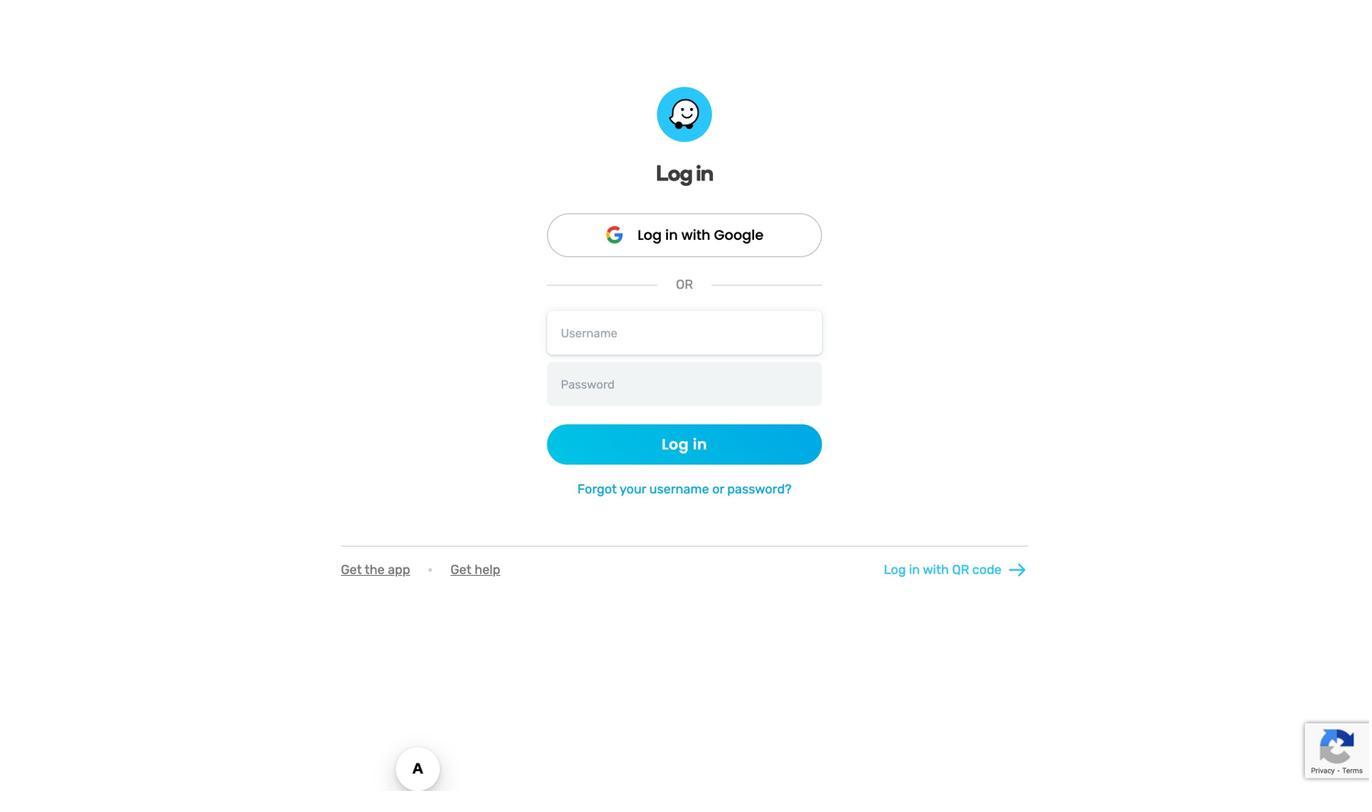 Task type: vqa. For each thing, say whether or not it's contained in the screenshot.
Arrive at
no



Task type: describe. For each thing, give the bounding box(es) containing it.
in for log in with google button
[[665, 225, 678, 245]]

get the app
[[341, 563, 410, 578]]

help
[[475, 563, 500, 578]]

log in inside log in 'button'
[[662, 434, 707, 455]]

app
[[388, 563, 410, 578]]

get the app link
[[341, 563, 410, 578]]

with for google
[[682, 225, 711, 245]]

Password password field
[[547, 362, 822, 406]]

get help
[[451, 563, 500, 578]]

forgot your username or password?
[[578, 482, 792, 497]]

get help link
[[451, 563, 500, 578]]

log up log in with google button
[[656, 160, 692, 187]]

log for log in with qr code link
[[884, 563, 906, 578]]

qr
[[952, 563, 969, 578]]

username
[[649, 482, 709, 497]]

password?
[[727, 482, 792, 497]]

log in with qr code
[[884, 563, 1002, 578]]

log in with google
[[638, 225, 764, 245]]

Username text field
[[547, 311, 822, 355]]

log in button
[[547, 425, 822, 465]]

0 vertical spatial log in
[[656, 160, 713, 187]]

code
[[973, 563, 1002, 578]]

your
[[620, 482, 646, 497]]



Task type: locate. For each thing, give the bounding box(es) containing it.
get left help
[[451, 563, 472, 578]]

get for get the app
[[341, 563, 362, 578]]

in for log in 'button'
[[693, 434, 707, 455]]

log in
[[656, 160, 713, 187], [662, 434, 707, 455]]

0 horizontal spatial with
[[682, 225, 711, 245]]

log left qr
[[884, 563, 906, 578]]

get left the
[[341, 563, 362, 578]]

with inside button
[[682, 225, 711, 245]]

1 get from the left
[[341, 563, 362, 578]]

the
[[365, 563, 385, 578]]

log in up forgot your username or password?
[[662, 434, 707, 455]]

with left qr
[[923, 563, 949, 578]]

or up username text field
[[676, 277, 693, 292]]

or right username
[[712, 482, 724, 497]]

in inside 'button'
[[693, 434, 707, 455]]

log up username
[[662, 434, 689, 455]]

google
[[714, 225, 764, 245]]

get for get help
[[451, 563, 472, 578]]

with for qr
[[923, 563, 949, 578]]

1 horizontal spatial get
[[451, 563, 472, 578]]

log
[[656, 160, 692, 187], [638, 225, 662, 245], [662, 434, 689, 455], [884, 563, 906, 578]]

log inside button
[[638, 225, 662, 245]]

in
[[696, 160, 713, 187], [665, 225, 678, 245], [693, 434, 707, 455], [909, 563, 920, 578]]

in up forgot your username or password? link
[[693, 434, 707, 455]]

2 get from the left
[[451, 563, 472, 578]]

log in with qr code link
[[884, 563, 1002, 578]]

log in with google button
[[547, 214, 822, 258]]

1 horizontal spatial with
[[923, 563, 949, 578]]

get
[[341, 563, 362, 578], [451, 563, 472, 578]]

log for log in 'button'
[[662, 434, 689, 455]]

with
[[682, 225, 711, 245], [923, 563, 949, 578]]

log left google
[[638, 225, 662, 245]]

1 horizontal spatial or
[[712, 482, 724, 497]]

or
[[676, 277, 693, 292], [712, 482, 724, 497]]

in up log in with google
[[696, 160, 713, 187]]

log in up log in with google button
[[656, 160, 713, 187]]

0 horizontal spatial get
[[341, 563, 362, 578]]

1 vertical spatial with
[[923, 563, 949, 578]]

in inside button
[[665, 225, 678, 245]]

log for log in with google button
[[638, 225, 662, 245]]

forgot your username or password? link
[[578, 482, 792, 497]]

in left google
[[665, 225, 678, 245]]

0 vertical spatial or
[[676, 277, 693, 292]]

0 vertical spatial with
[[682, 225, 711, 245]]

arrow right image
[[1006, 560, 1028, 582]]

forgot
[[578, 482, 617, 497]]

0 horizontal spatial or
[[676, 277, 693, 292]]

in left qr
[[909, 563, 920, 578]]

in for log in with qr code link
[[909, 563, 920, 578]]

1 vertical spatial log in
[[662, 434, 707, 455]]

log inside 'button'
[[662, 434, 689, 455]]

with left google
[[682, 225, 711, 245]]

1 vertical spatial or
[[712, 482, 724, 497]]



